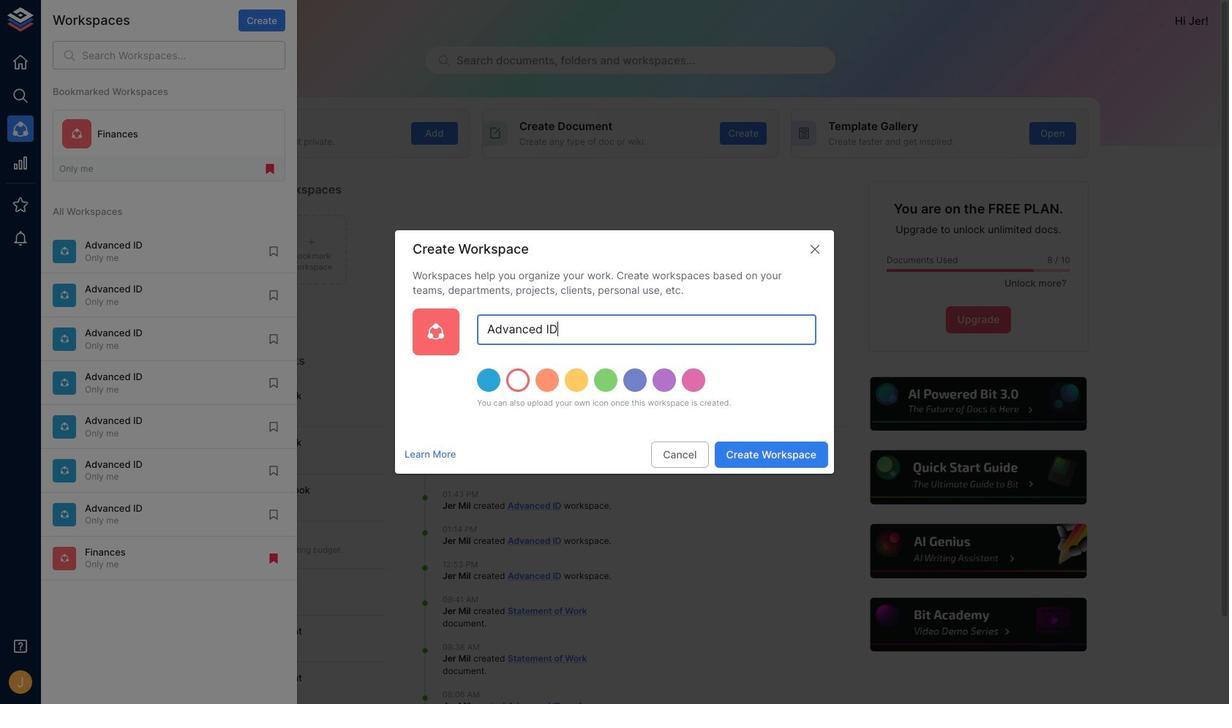 Task type: describe. For each thing, give the bounding box(es) containing it.
remove bookmark image
[[267, 553, 280, 566]]

5 bookmark image from the top
[[267, 509, 280, 522]]

1 bookmark image from the top
[[267, 245, 280, 258]]

3 bookmark image from the top
[[267, 377, 280, 390]]

3 help image from the top
[[869, 523, 1089, 581]]

Marketing Team, Project X, Personal, etc. text field
[[477, 315, 817, 346]]

4 help image from the top
[[869, 597, 1089, 655]]

Search Workspaces... text field
[[82, 41, 286, 70]]

1 help image from the top
[[869, 375, 1089, 433]]



Task type: locate. For each thing, give the bounding box(es) containing it.
dialog
[[395, 231, 835, 474]]

help image
[[869, 375, 1089, 433], [869, 449, 1089, 507], [869, 523, 1089, 581], [869, 597, 1089, 655]]

2 bookmark image from the top
[[267, 465, 280, 478]]

bookmark image
[[267, 333, 280, 346], [267, 465, 280, 478]]

0 vertical spatial bookmark image
[[267, 333, 280, 346]]

1 vertical spatial bookmark image
[[267, 465, 280, 478]]

2 bookmark image from the top
[[267, 289, 280, 302]]

1 bookmark image from the top
[[267, 333, 280, 346]]

4 bookmark image from the top
[[267, 421, 280, 434]]

2 help image from the top
[[869, 449, 1089, 507]]

bookmark image
[[267, 245, 280, 258], [267, 289, 280, 302], [267, 377, 280, 390], [267, 421, 280, 434], [267, 509, 280, 522]]

remove bookmark image
[[264, 163, 277, 176]]



